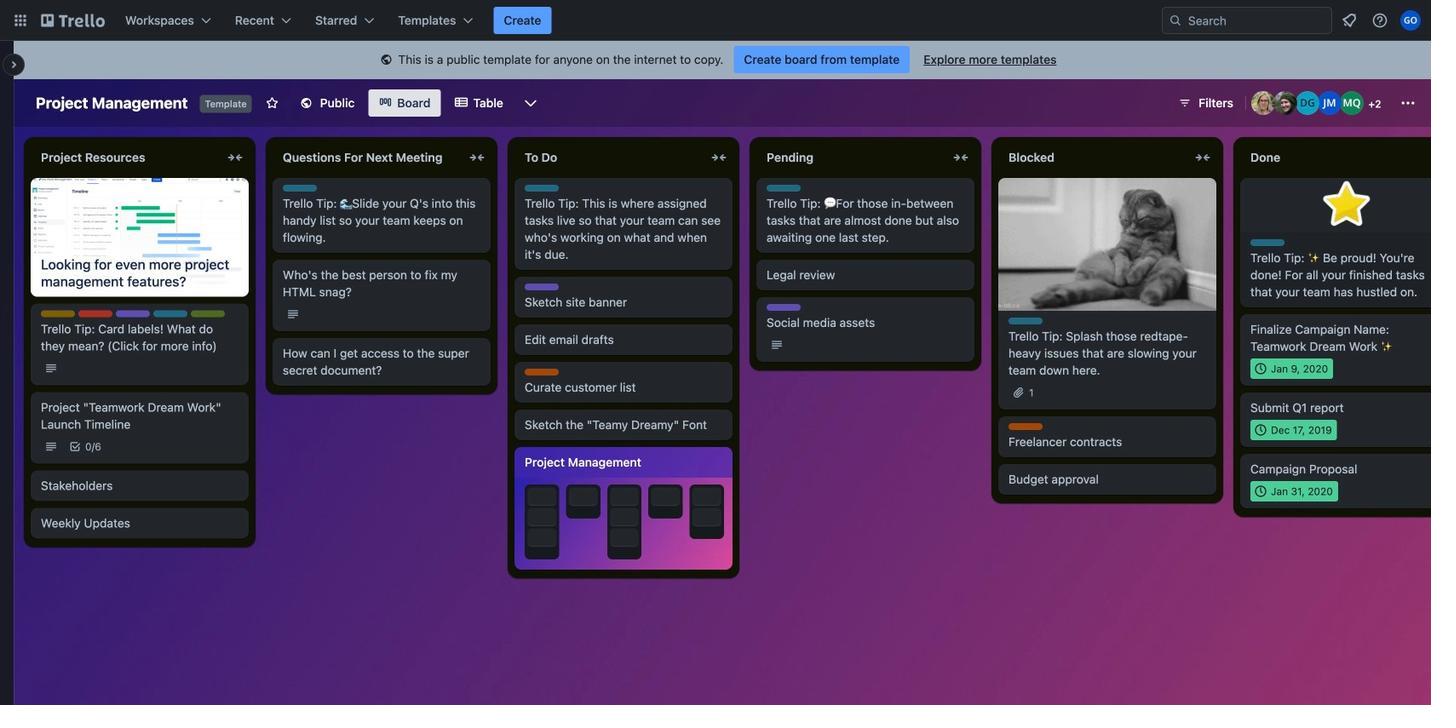 Task type: describe. For each thing, give the bounding box(es) containing it.
color: yellow, title: "copy request" element
[[41, 311, 75, 318]]

Board name text field
[[27, 89, 196, 117]]

color: lime, title: "halp" element
[[191, 311, 225, 318]]

primary element
[[0, 0, 1432, 41]]

gary orlando (garyorlando) image
[[1401, 10, 1422, 31]]

sm image
[[378, 52, 395, 69]]

0 notifications image
[[1340, 10, 1360, 31]]

star or unstar board image
[[266, 96, 279, 110]]

search image
[[1169, 14, 1183, 27]]



Task type: vqa. For each thing, say whether or not it's contained in the screenshot.
Manage email preferences link
no



Task type: locate. For each thing, give the bounding box(es) containing it.
star image
[[1320, 178, 1375, 233]]

color: red, title: "priority" element
[[78, 311, 113, 318]]

5 collapse list image from the left
[[1193, 147, 1214, 168]]

color: purple, title: "design team" element
[[525, 284, 559, 291], [767, 304, 801, 311], [116, 311, 150, 318]]

1 vertical spatial color: orange, title: "one more step" element
[[1009, 424, 1043, 430]]

Search field
[[1183, 9, 1332, 32]]

collapse list image
[[225, 147, 245, 168], [467, 147, 488, 168], [709, 147, 730, 168], [951, 147, 972, 168], [1193, 147, 1214, 168]]

melody qiao (melodyqiao) image
[[1341, 91, 1365, 115]]

color: orange, title: "one more step" element
[[525, 369, 559, 376], [1009, 424, 1043, 430]]

jordan mirchev (jordan_mirchev) image
[[1318, 91, 1342, 115]]

0 horizontal spatial color: purple, title: "design team" element
[[116, 311, 150, 318]]

andrea crawford (andreacrawford8) image
[[1252, 91, 1276, 115]]

open information menu image
[[1372, 12, 1389, 29]]

color: sky, title: "trello tip" element
[[283, 185, 317, 192], [525, 185, 559, 192], [767, 185, 801, 192], [1251, 239, 1285, 246], [153, 311, 188, 318], [1009, 318, 1043, 325]]

devan goldstein (devangoldstein2) image
[[1296, 91, 1320, 115]]

1 collapse list image from the left
[[225, 147, 245, 168]]

3 collapse list image from the left
[[709, 147, 730, 168]]

0 vertical spatial color: orange, title: "one more step" element
[[525, 369, 559, 376]]

show menu image
[[1400, 95, 1417, 112]]

None text field
[[999, 144, 1190, 171], [1241, 144, 1432, 171], [999, 144, 1190, 171], [1241, 144, 1432, 171]]

None text field
[[31, 144, 222, 171], [515, 144, 706, 171], [757, 144, 948, 171], [31, 144, 222, 171], [515, 144, 706, 171], [757, 144, 948, 171]]

back to home image
[[41, 7, 105, 34]]

2 horizontal spatial color: purple, title: "design team" element
[[767, 304, 801, 311]]

2 collapse list image from the left
[[467, 147, 488, 168]]

0 horizontal spatial color: orange, title: "one more step" element
[[525, 369, 559, 376]]

caity (caity) image
[[1274, 91, 1298, 115]]

1 horizontal spatial color: orange, title: "one more step" element
[[1009, 424, 1043, 430]]

1 horizontal spatial color: purple, title: "design team" element
[[525, 284, 559, 291]]

customize views image
[[522, 95, 539, 112]]

4 collapse list image from the left
[[951, 147, 972, 168]]



